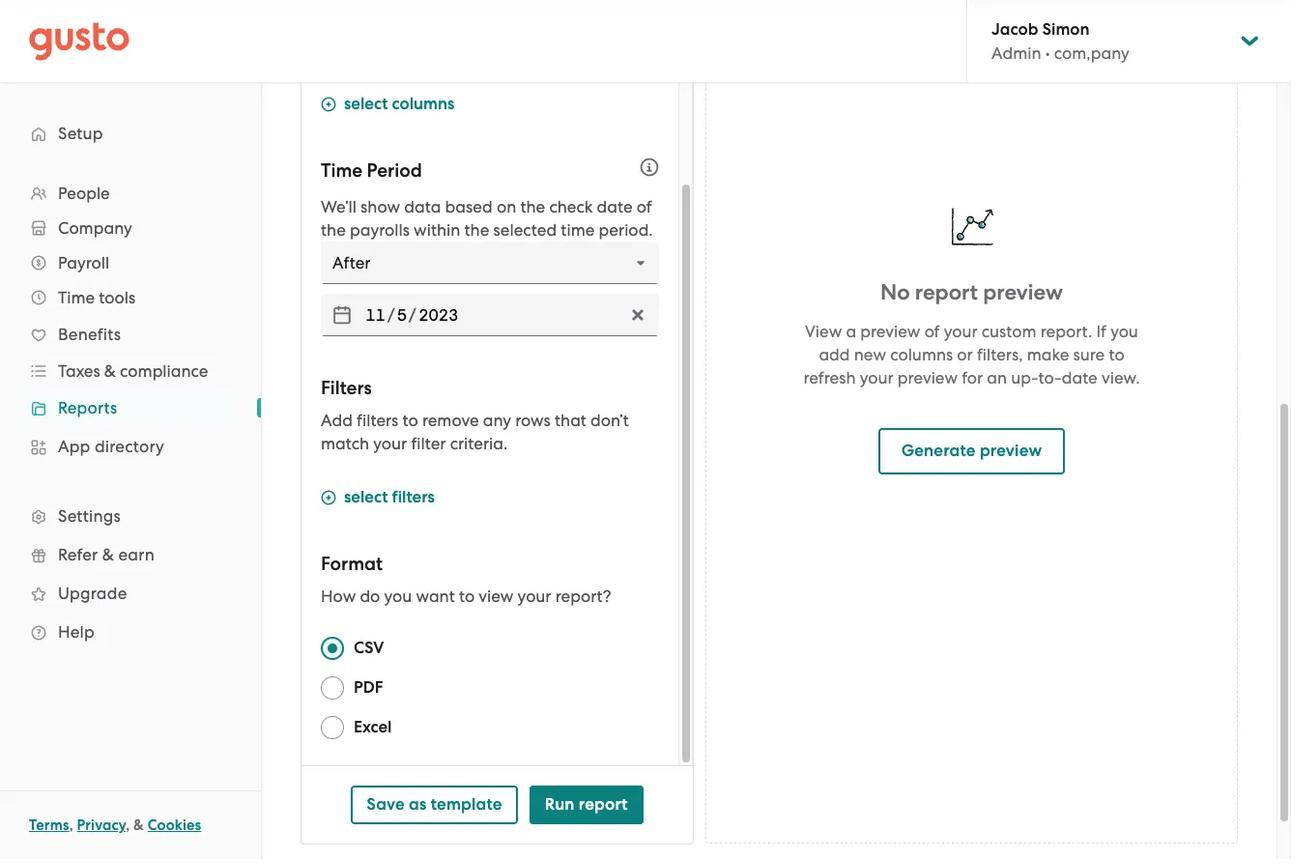 Task type: vqa. For each thing, say whether or not it's contained in the screenshot.
the rightmost this
no



Task type: describe. For each thing, give the bounding box(es) containing it.
pdf
[[354, 677, 383, 698]]

app directory link
[[19, 429, 242, 464]]

people
[[58, 184, 110, 203]]

new
[[854, 345, 886, 364]]

your down new
[[860, 368, 894, 387]]

compliance
[[120, 361, 208, 381]]

on
[[497, 197, 516, 216]]

benefits
[[58, 325, 121, 344]]

criteria.
[[450, 434, 508, 453]]

cookies button
[[148, 814, 201, 837]]

remove
[[422, 411, 479, 430]]

add
[[321, 411, 353, 430]]

check
[[549, 197, 593, 216]]

terms
[[29, 817, 69, 834]]

if
[[1096, 321, 1107, 341]]

save as template button
[[351, 786, 518, 824]]

don't
[[591, 411, 629, 430]]

report?
[[555, 587, 611, 606]]

csv
[[354, 638, 384, 658]]

you inside view a preview of your custom report. if you add new columns or filters, make sure to refresh your preview for an up-to-date view.
[[1111, 321, 1138, 341]]

preview up custom
[[983, 279, 1063, 305]]

refer
[[58, 545, 98, 564]]

terms , privacy , & cookies
[[29, 817, 201, 834]]

filters for add
[[357, 411, 398, 430]]

an
[[987, 368, 1007, 387]]

select filters button
[[321, 486, 435, 512]]

that
[[555, 411, 587, 430]]

run report button
[[529, 786, 643, 824]]

2 horizontal spatial the
[[520, 197, 545, 216]]

show
[[361, 197, 400, 216]]

of inside view a preview of your custom report. if you add new columns or filters, make sure to refresh your preview for an up-to-date view.
[[925, 321, 940, 341]]

filters,
[[977, 345, 1023, 364]]

custom
[[982, 321, 1037, 341]]

terms link
[[29, 817, 69, 834]]

taxes
[[58, 361, 100, 381]]

want
[[416, 587, 455, 606]]

1 , from the left
[[69, 817, 73, 834]]

based
[[445, 197, 493, 216]]

reports link
[[19, 390, 242, 425]]

view.
[[1102, 368, 1140, 387]]

com,pany
[[1054, 43, 1129, 63]]

filter
[[411, 434, 446, 453]]

for
[[962, 368, 983, 387]]

2 , from the left
[[126, 817, 130, 834]]

directory
[[95, 437, 164, 456]]

add filters to remove any rows that don't match your filter criteria.
[[321, 411, 629, 453]]

Year (yyyy) field
[[416, 300, 461, 331]]

do
[[360, 587, 380, 606]]

your right view
[[518, 587, 551, 606]]

select columns button
[[321, 93, 455, 119]]

period.
[[599, 220, 653, 240]]

generate preview button
[[878, 428, 1065, 474]]

add
[[819, 345, 850, 364]]

date inside view a preview of your custom report. if you add new columns or filters, make sure to refresh your preview for an up-to-date view.
[[1062, 368, 1098, 387]]

columns inside view a preview of your custom report. if you add new columns or filters, make sure to refresh your preview for an up-to-date view.
[[890, 345, 953, 364]]

1 / from the left
[[388, 305, 395, 325]]

Excel radio
[[321, 716, 344, 739]]

benefits link
[[19, 317, 242, 352]]

•
[[1045, 43, 1050, 63]]

settings
[[58, 506, 121, 526]]

save as template
[[367, 794, 502, 815]]

simon
[[1042, 19, 1090, 40]]

privacy
[[77, 817, 126, 834]]

generate
[[901, 440, 976, 461]]

of inside we'll show data based on the check date of the payrolls within the selected time period.
[[637, 197, 652, 216]]

to inside add filters to remove any rows that don't match your filter criteria.
[[403, 411, 418, 430]]

taxes & compliance
[[58, 361, 208, 381]]

company
[[58, 218, 132, 238]]

admin
[[992, 43, 1041, 63]]

we'll
[[321, 197, 357, 216]]

settings link
[[19, 499, 242, 533]]

payroll button
[[19, 245, 242, 280]]

Month (mm) field
[[363, 300, 388, 331]]

as
[[409, 794, 427, 815]]

time period
[[321, 159, 422, 182]]

data
[[404, 197, 441, 216]]

save
[[367, 794, 405, 815]]

selected
[[493, 220, 557, 240]]

no report preview
[[880, 279, 1063, 305]]

tools
[[99, 288, 135, 307]]

to-
[[1039, 368, 1062, 387]]

select for select filters
[[344, 487, 388, 507]]

company button
[[19, 211, 242, 245]]

CSV radio
[[321, 637, 344, 660]]



Task type: locate. For each thing, give the bounding box(es) containing it.
any
[[483, 411, 511, 430]]

module__icon___go7vc image for select filters
[[321, 490, 336, 505]]

2 vertical spatial to
[[459, 587, 475, 606]]

1 horizontal spatial to
[[459, 587, 475, 606]]

columns inside "button"
[[392, 94, 455, 114]]

report right 'no' at top right
[[915, 279, 978, 305]]

0 horizontal spatial ,
[[69, 817, 73, 834]]

0 horizontal spatial /
[[388, 305, 395, 325]]

the up selected
[[520, 197, 545, 216]]

1 horizontal spatial columns
[[890, 345, 953, 364]]

upgrade
[[58, 584, 127, 603]]

PDF radio
[[321, 676, 344, 700]]

a
[[846, 321, 856, 341]]

1 vertical spatial select
[[344, 487, 388, 507]]

0 vertical spatial module__icon___go7vc image
[[321, 97, 336, 112]]

the down based
[[464, 220, 489, 240]]

filters for select
[[392, 487, 435, 507]]

, left cookies button
[[126, 817, 130, 834]]

& inside dropdown button
[[104, 361, 116, 381]]

0 horizontal spatial time
[[58, 288, 95, 307]]

module__icon___go7vc image inside select filters button
[[321, 490, 336, 505]]

your inside add filters to remove any rows that don't match your filter criteria.
[[373, 434, 407, 453]]

you right do
[[384, 587, 412, 606]]

1 vertical spatial columns
[[890, 345, 953, 364]]

2 select from the top
[[344, 487, 388, 507]]

you
[[1111, 321, 1138, 341], [384, 587, 412, 606]]

setup link
[[19, 116, 242, 151]]

& for compliance
[[104, 361, 116, 381]]

your up or
[[944, 321, 978, 341]]

to inside view a preview of your custom report. if you add new columns or filters, make sure to refresh your preview for an up-to-date view.
[[1109, 345, 1125, 364]]

cookies
[[148, 817, 201, 834]]

of up period.
[[637, 197, 652, 216]]

/ left the year (yyyy) field on the top left
[[388, 305, 395, 325]]

refresh
[[804, 368, 856, 387]]

upgrade link
[[19, 576, 242, 611]]

refer & earn link
[[19, 537, 242, 572]]

time down payroll
[[58, 288, 95, 307]]

select inside "button"
[[344, 94, 388, 114]]

0 vertical spatial of
[[637, 197, 652, 216]]

module__icon___go7vc image down match
[[321, 490, 336, 505]]

0 vertical spatial select
[[344, 94, 388, 114]]

0 horizontal spatial of
[[637, 197, 652, 216]]

1 horizontal spatial time
[[321, 159, 362, 182]]

& right taxes
[[104, 361, 116, 381]]

1 horizontal spatial report
[[915, 279, 978, 305]]

time for time period
[[321, 159, 362, 182]]

0 horizontal spatial columns
[[392, 94, 455, 114]]

&
[[104, 361, 116, 381], [102, 545, 114, 564], [133, 817, 144, 834]]

the
[[520, 197, 545, 216], [321, 220, 346, 240], [464, 220, 489, 240]]

module__icon___go7vc image left select columns
[[321, 97, 336, 112]]

sure
[[1073, 345, 1105, 364]]

home image
[[29, 22, 130, 60]]

0 vertical spatial date
[[597, 197, 633, 216]]

0 horizontal spatial report
[[579, 794, 628, 815]]

excel
[[354, 717, 392, 737]]

list
[[0, 176, 261, 651]]

2 module__icon___go7vc image from the top
[[321, 490, 336, 505]]

preview up new
[[860, 321, 920, 341]]

select filters
[[344, 487, 435, 507]]

& left earn
[[102, 545, 114, 564]]

0 vertical spatial &
[[104, 361, 116, 381]]

0 vertical spatial report
[[915, 279, 978, 305]]

time
[[321, 159, 362, 182], [58, 288, 95, 307]]

preview
[[983, 279, 1063, 305], [860, 321, 920, 341], [898, 368, 958, 387], [980, 440, 1042, 461]]

report.
[[1041, 321, 1092, 341]]

select up time period
[[344, 94, 388, 114]]

help link
[[19, 615, 242, 649]]

,
[[69, 817, 73, 834], [126, 817, 130, 834]]

view
[[805, 321, 842, 341]]

columns
[[392, 94, 455, 114], [890, 345, 953, 364]]

to left view
[[459, 587, 475, 606]]

time for time tools
[[58, 288, 95, 307]]

module__icon___go7vc image
[[321, 97, 336, 112], [321, 490, 336, 505]]

0 horizontal spatial the
[[321, 220, 346, 240]]

1 vertical spatial module__icon___go7vc image
[[321, 490, 336, 505]]

1 vertical spatial you
[[384, 587, 412, 606]]

to
[[1109, 345, 1125, 364], [403, 411, 418, 430], [459, 587, 475, 606]]

date inside we'll show data based on the check date of the payrolls within the selected time period.
[[597, 197, 633, 216]]

match
[[321, 434, 369, 453]]

to up filter
[[403, 411, 418, 430]]

/ right month (mm) "field"
[[409, 305, 416, 325]]

1 horizontal spatial date
[[1062, 368, 1098, 387]]

preview inside generate preview "button"
[[980, 440, 1042, 461]]

1 vertical spatial time
[[58, 288, 95, 307]]

earn
[[118, 545, 155, 564]]

your left filter
[[373, 434, 407, 453]]

2 horizontal spatial to
[[1109, 345, 1125, 364]]

1 module__icon___go7vc image from the top
[[321, 97, 336, 112]]

you right if
[[1111, 321, 1138, 341]]

view
[[479, 587, 514, 606]]

time inside dropdown button
[[58, 288, 95, 307]]

time
[[561, 220, 595, 240]]

1 horizontal spatial /
[[409, 305, 416, 325]]

select columns
[[344, 94, 455, 114]]

0 horizontal spatial you
[[384, 587, 412, 606]]

preview right generate
[[980, 440, 1042, 461]]

select
[[344, 94, 388, 114], [344, 487, 388, 507]]

app directory
[[58, 437, 164, 456]]

0 vertical spatial you
[[1111, 321, 1138, 341]]

filters up match
[[357, 411, 398, 430]]

date up period.
[[597, 197, 633, 216]]

module__icon___go7vc image for select columns
[[321, 97, 336, 112]]

period
[[367, 159, 422, 182]]

of down no report preview
[[925, 321, 940, 341]]

taxes & compliance button
[[19, 354, 242, 389]]

columns up period
[[392, 94, 455, 114]]

1 vertical spatial to
[[403, 411, 418, 430]]

1 vertical spatial filters
[[392, 487, 435, 507]]

1 horizontal spatial ,
[[126, 817, 130, 834]]

format
[[321, 553, 383, 575]]

run report
[[545, 794, 628, 815]]

1 vertical spatial &
[[102, 545, 114, 564]]

up-
[[1011, 368, 1039, 387]]

& left cookies
[[133, 817, 144, 834]]

filters inside add filters to remove any rows that don't match your filter criteria.
[[357, 411, 398, 430]]

0 vertical spatial columns
[[392, 94, 455, 114]]

filters inside select filters button
[[392, 487, 435, 507]]

how
[[321, 587, 356, 606]]

app
[[58, 437, 90, 456]]

template
[[431, 794, 502, 815]]

0 vertical spatial filters
[[357, 411, 398, 430]]

we'll show data based on the check date of the payrolls within the selected time period.
[[321, 197, 653, 240]]

run
[[545, 794, 575, 815]]

payroll
[[58, 253, 109, 273]]

help
[[58, 622, 95, 642]]

or
[[957, 345, 973, 364]]

1 horizontal spatial you
[[1111, 321, 1138, 341]]

report right run
[[579, 794, 628, 815]]

/
[[388, 305, 395, 325], [409, 305, 416, 325]]

generate preview
[[901, 440, 1042, 461]]

the down we'll
[[321, 220, 346, 240]]

Day (dd) field
[[395, 300, 409, 331]]

to up view.
[[1109, 345, 1125, 364]]

report for run
[[579, 794, 628, 815]]

1 vertical spatial date
[[1062, 368, 1098, 387]]

columns left or
[[890, 345, 953, 364]]

preview down or
[[898, 368, 958, 387]]

jacob simon admin • com,pany
[[992, 19, 1129, 63]]

select inside button
[[344, 487, 388, 507]]

2 vertical spatial &
[[133, 817, 144, 834]]

of
[[637, 197, 652, 216], [925, 321, 940, 341]]

list containing people
[[0, 176, 261, 651]]

1 horizontal spatial the
[[464, 220, 489, 240]]

report inside button
[[579, 794, 628, 815]]

time tools
[[58, 288, 135, 307]]

filters
[[357, 411, 398, 430], [392, 487, 435, 507]]

rows
[[515, 411, 551, 430]]

no
[[880, 279, 910, 305]]

1 horizontal spatial of
[[925, 321, 940, 341]]

make
[[1027, 345, 1069, 364]]

report for no
[[915, 279, 978, 305]]

0 horizontal spatial to
[[403, 411, 418, 430]]

date down sure
[[1062, 368, 1098, 387]]

within
[[414, 220, 460, 240]]

select down match
[[344, 487, 388, 507]]

, left privacy
[[69, 817, 73, 834]]

filters down filter
[[392, 487, 435, 507]]

time up we'll
[[321, 159, 362, 182]]

& for earn
[[102, 545, 114, 564]]

setup
[[58, 124, 103, 143]]

0 horizontal spatial date
[[597, 197, 633, 216]]

module__icon___go7vc image inside select columns "button"
[[321, 97, 336, 112]]

0 vertical spatial time
[[321, 159, 362, 182]]

2 / from the left
[[409, 305, 416, 325]]

select for select columns
[[344, 94, 388, 114]]

1 vertical spatial report
[[579, 794, 628, 815]]

1 select from the top
[[344, 94, 388, 114]]

privacy link
[[77, 817, 126, 834]]

refer & earn
[[58, 545, 155, 564]]

0 vertical spatial to
[[1109, 345, 1125, 364]]

view a preview of your custom report. if you add new columns or filters, make sure to refresh your preview for an up-to-date view.
[[804, 321, 1140, 387]]

gusto navigation element
[[0, 83, 261, 682]]

time tools button
[[19, 280, 242, 315]]

1 vertical spatial of
[[925, 321, 940, 341]]

people button
[[19, 176, 242, 211]]

filters
[[321, 377, 372, 399]]



